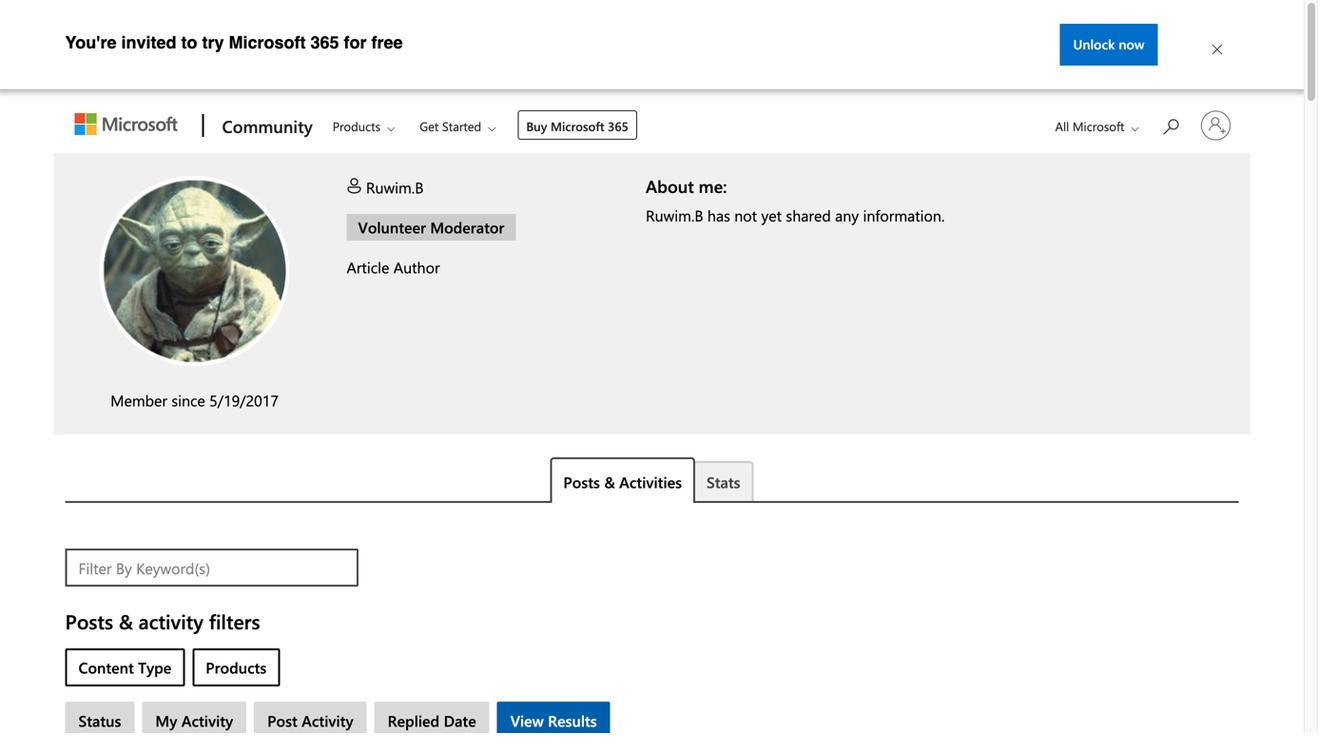 Task type: describe. For each thing, give the bounding box(es) containing it.
post
[[267, 711, 297, 731]]

0 horizontal spatial 365
[[311, 33, 339, 52]]

my
[[155, 711, 177, 731]]

filters
[[209, 608, 260, 635]]

activity for my activity
[[181, 711, 233, 731]]

Filter By Keyword(s) search field
[[65, 549, 340, 587]]

about
[[646, 175, 694, 197]]

status
[[79, 711, 121, 731]]

moderator
[[430, 217, 504, 237]]

posts & activities link
[[550, 457, 695, 503]]

status button
[[65, 702, 134, 733]]

view results
[[510, 711, 597, 731]]

get started
[[420, 118, 481, 135]]

shared
[[786, 205, 831, 225]]

about me : ruwim.b has not yet shared any information.
[[646, 175, 945, 225]]

not
[[734, 205, 757, 225]]

post activity
[[267, 711, 353, 731]]

for
[[344, 33, 367, 52]]

since
[[171, 390, 205, 410]]

member
[[110, 390, 167, 410]]

microsoft image
[[75, 113, 177, 135]]

type
[[138, 657, 171, 678]]

posts & activity filters
[[65, 608, 260, 635]]

community link
[[213, 101, 318, 152]]

has
[[707, 205, 730, 225]]

activity
[[138, 608, 203, 635]]

volunteer moderator
[[358, 217, 504, 237]]

buy microsoft 365 link
[[518, 110, 637, 140]]

results
[[548, 711, 597, 731]]

replied date
[[388, 711, 476, 731]]

ruwim.b image
[[99, 176, 290, 366]]

profile tab tab list
[[65, 457, 1239, 503]]

buy microsoft 365
[[526, 118, 628, 135]]

invited
[[121, 33, 176, 52]]

activities
[[619, 472, 682, 492]]

microsoft for all microsoft
[[1073, 118, 1125, 135]]

you're invited to try microsoft 365 for free
[[65, 33, 403, 52]]

stats link
[[693, 461, 754, 501]]

me
[[699, 175, 723, 197]]

:
[[723, 175, 727, 197]]

all
[[1055, 118, 1069, 135]]



Task type: locate. For each thing, give the bounding box(es) containing it.
products left get
[[333, 118, 380, 135]]

yet
[[761, 205, 782, 225]]

365 inside buy microsoft 365 link
[[608, 118, 628, 135]]

1 vertical spatial products button
[[192, 649, 280, 687]]

try
[[202, 33, 224, 52]]

365
[[311, 33, 339, 52], [608, 118, 628, 135]]

microsoft right the buy
[[551, 118, 604, 135]]

replied
[[388, 711, 440, 731]]

1 horizontal spatial products button
[[320, 101, 410, 152]]

member since 5/19/2017
[[110, 390, 279, 410]]

ruwim.b inside 'about me : ruwim.b has not yet shared any information.'
[[646, 205, 703, 225]]

all microsoft
[[1055, 118, 1125, 135]]

activity right my
[[181, 711, 233, 731]]

microsoft right try on the top left of the page
[[229, 33, 306, 52]]

ruwim.b up volunteer
[[366, 177, 424, 197]]

unlock now link
[[1060, 24, 1158, 66]]

0 horizontal spatial ruwim.b
[[366, 177, 424, 197]]

information.
[[863, 205, 945, 225]]

0 horizontal spatial posts
[[65, 608, 113, 635]]

1 horizontal spatial ruwim.b
[[646, 205, 703, 225]]

5/19/2017
[[209, 390, 279, 410]]

activity
[[181, 711, 233, 731], [302, 711, 353, 731]]

posts for posts & activity filters
[[65, 608, 113, 635]]

2 horizontal spatial microsoft
[[1073, 118, 1125, 135]]

365 left for
[[311, 33, 339, 52]]

0 vertical spatial &
[[604, 472, 615, 492]]

0 horizontal spatial &
[[119, 608, 133, 635]]

community
[[222, 115, 313, 137]]

1 vertical spatial &
[[119, 608, 133, 635]]

my activity
[[155, 711, 233, 731]]

0 vertical spatial products
[[333, 118, 380, 135]]

get started button
[[407, 101, 511, 152]]

0 vertical spatial 365
[[311, 33, 339, 52]]

2 activity from the left
[[302, 711, 353, 731]]

posts inside profile tab tab list
[[563, 472, 600, 492]]

get
[[420, 118, 439, 135]]

article
[[347, 257, 389, 277]]

free
[[371, 33, 403, 52]]

activity right post
[[302, 711, 353, 731]]

0 horizontal spatial products button
[[192, 649, 280, 687]]

1 horizontal spatial posts
[[563, 472, 600, 492]]

1 horizontal spatial microsoft
[[551, 118, 604, 135]]

to
[[181, 33, 197, 52]]

& left activities
[[604, 472, 615, 492]]

products button down filters
[[192, 649, 280, 687]]

&
[[604, 472, 615, 492], [119, 608, 133, 635]]

posts left activities
[[563, 472, 600, 492]]

stats
[[707, 472, 740, 492]]

0 vertical spatial products button
[[320, 101, 410, 152]]

posts
[[563, 472, 600, 492], [65, 608, 113, 635]]

unlock now
[[1073, 35, 1144, 53]]

post activity button
[[254, 702, 367, 733]]

now
[[1119, 35, 1144, 53]]

1 vertical spatial products
[[206, 657, 267, 678]]

started
[[442, 118, 481, 135]]

content type
[[79, 657, 171, 678]]

1 horizontal spatial &
[[604, 472, 615, 492]]

view
[[510, 711, 544, 731]]

& inside profile tab tab list
[[604, 472, 615, 492]]

& left the activity
[[119, 608, 133, 635]]

& for activity
[[119, 608, 133, 635]]

1 horizontal spatial products
[[333, 118, 380, 135]]

365 right the buy
[[608, 118, 628, 135]]

microsoft right all
[[1073, 118, 1125, 135]]

posts & activities
[[563, 472, 682, 492]]

posts up the content
[[65, 608, 113, 635]]

1 vertical spatial 365
[[608, 118, 628, 135]]

buy
[[526, 118, 547, 135]]

0 horizontal spatial activity
[[181, 711, 233, 731]]

1 horizontal spatial 365
[[608, 118, 628, 135]]

author
[[393, 257, 440, 277]]

all microsoft button
[[1040, 101, 1144, 152]]

content type button
[[65, 649, 185, 687]]

products button
[[320, 101, 410, 152], [192, 649, 280, 687]]

1 activity from the left
[[181, 711, 233, 731]]

products
[[333, 118, 380, 135], [206, 657, 267, 678]]

unlock
[[1073, 35, 1115, 53]]

ruwim.b down about
[[646, 205, 703, 225]]

0 horizontal spatial microsoft
[[229, 33, 306, 52]]

products down filters
[[206, 657, 267, 678]]

posts for posts & activities
[[563, 472, 600, 492]]

content
[[79, 657, 134, 678]]

any
[[835, 205, 859, 225]]

view results button
[[497, 702, 610, 733]]

microsoft inside 'dropdown button'
[[1073, 118, 1125, 135]]

1 vertical spatial ruwim.b
[[646, 205, 703, 225]]

products button left get
[[320, 101, 410, 152]]

my activity button
[[142, 702, 246, 733]]

replied date button
[[374, 702, 489, 733]]

microsoft for buy microsoft 365
[[551, 118, 604, 135]]

volunteer
[[358, 217, 426, 237]]

date
[[444, 711, 476, 731]]

0 vertical spatial ruwim.b
[[366, 177, 424, 197]]

1 horizontal spatial activity
[[302, 711, 353, 731]]

activity for post activity
[[302, 711, 353, 731]]

0 vertical spatial posts
[[563, 472, 600, 492]]

article author
[[347, 257, 440, 277]]

& for activities
[[604, 472, 615, 492]]

microsoft
[[229, 33, 306, 52], [551, 118, 604, 135], [1073, 118, 1125, 135]]

you're
[[65, 33, 117, 52]]

1 vertical spatial posts
[[65, 608, 113, 635]]

0 horizontal spatial products
[[206, 657, 267, 678]]

ruwim.b
[[366, 177, 424, 197], [646, 205, 703, 225]]



Task type: vqa. For each thing, say whether or not it's contained in the screenshot.
Buy Microsoft 365's Microsoft
yes



